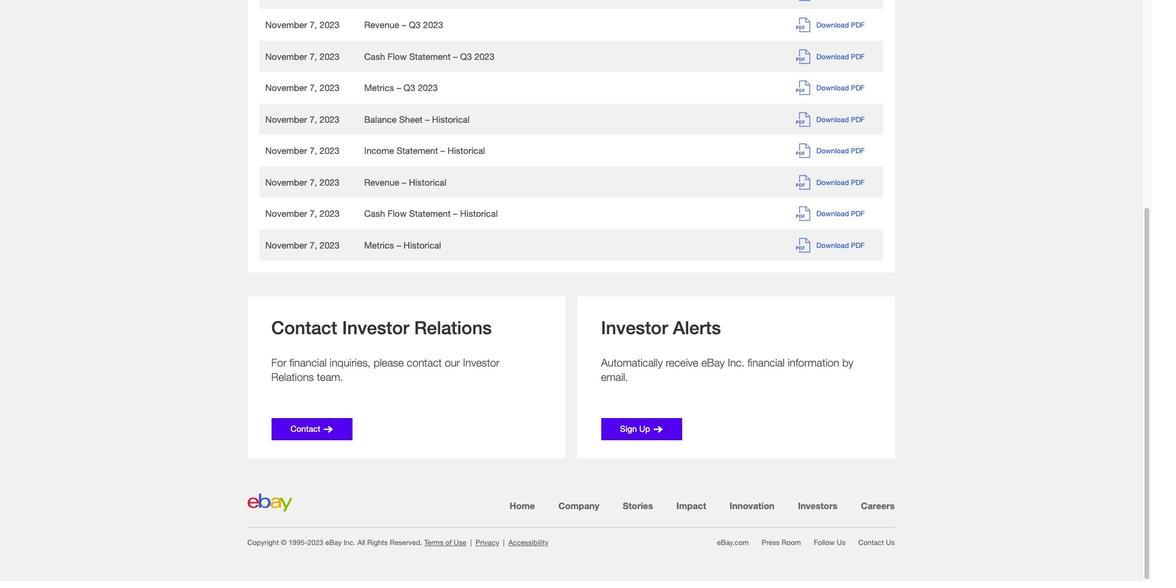 Task type: locate. For each thing, give the bounding box(es) containing it.
download
[[817, 21, 849, 30], [817, 52, 849, 61], [817, 84, 849, 93], [817, 115, 849, 124], [817, 147, 849, 156], [817, 178, 849, 187], [817, 210, 849, 219], [817, 241, 849, 250]]

statement for historical
[[409, 208, 451, 219]]

2 revenue from the top
[[364, 177, 400, 188]]

download pdf link for cash flow statement – historical
[[797, 207, 865, 222]]

1 vertical spatial statement
[[397, 145, 438, 156]]

3 november from the top
[[265, 82, 307, 93]]

1 horizontal spatial investor
[[463, 357, 500, 370]]

revenue
[[364, 19, 400, 30], [364, 177, 400, 188]]

inquiries,
[[330, 357, 371, 370]]

0 vertical spatial revenue
[[364, 19, 400, 30]]

2 november from the top
[[265, 51, 307, 62]]

balance sheet – historical link
[[364, 114, 470, 125]]

0 vertical spatial q3
[[409, 19, 421, 30]]

inc. left the all
[[344, 539, 356, 548]]

metrics
[[364, 82, 394, 93], [364, 240, 394, 251]]

investors link
[[798, 501, 838, 512]]

download pdf link
[[797, 18, 865, 33], [797, 50, 865, 64], [797, 81, 865, 96], [797, 113, 865, 127], [797, 144, 865, 159], [797, 176, 865, 190], [797, 207, 865, 222], [797, 239, 865, 253]]

7, for metrics – q3 2023
[[310, 82, 317, 93]]

contact link
[[271, 419, 352, 441]]

1 vertical spatial ebay
[[326, 539, 342, 548]]

innovation link
[[730, 501, 775, 512]]

automatically
[[601, 357, 663, 370]]

ebay
[[702, 357, 725, 370], [326, 539, 342, 548]]

|
[[470, 539, 472, 548], [503, 539, 505, 548]]

1 | from the left
[[470, 539, 472, 548]]

relations up "our"
[[414, 318, 492, 339]]

1 pdf from the top
[[851, 21, 865, 30]]

0 vertical spatial relations
[[414, 318, 492, 339]]

financial inside automatically receive ebay inc. financial information by email.
[[748, 357, 785, 370]]

1 vertical spatial cash
[[364, 208, 385, 219]]

revenue up 'cash flow statement – q3 2023' link
[[364, 19, 400, 30]]

november 7, 2023 for cash flow statement – historical
[[265, 208, 340, 219]]

pdf for metrics – historical
[[851, 241, 865, 250]]

revenue – historical
[[364, 177, 447, 188]]

2 download pdf link from the top
[[797, 50, 865, 64]]

5 7, from the top
[[310, 145, 317, 156]]

income statement – historical link
[[364, 145, 485, 156]]

contact up the for
[[271, 318, 337, 339]]

pdf for metrics – q3 2023
[[851, 84, 865, 93]]

0 vertical spatial cash
[[364, 51, 385, 62]]

2 cash from the top
[[364, 208, 385, 219]]

1 horizontal spatial inc.
[[728, 357, 745, 370]]

0 vertical spatial metrics
[[364, 82, 394, 93]]

1 horizontal spatial us
[[887, 539, 895, 548]]

email.
[[601, 372, 629, 384]]

1 cash from the top
[[364, 51, 385, 62]]

download pdf link for cash flow statement – q3 2023
[[797, 50, 865, 64]]

5 november 7, 2023 from the top
[[265, 145, 340, 156]]

1 download pdf from the top
[[817, 21, 865, 30]]

november 7, 2023 for cash flow statement – q3 2023
[[265, 51, 340, 62]]

2 7, from the top
[[310, 51, 317, 62]]

copyright
[[247, 539, 279, 548]]

4 7, from the top
[[310, 114, 317, 125]]

download for metrics – q3 2023
[[817, 84, 849, 93]]

6 download from the top
[[817, 178, 849, 187]]

3 november 7, 2023 from the top
[[265, 82, 340, 93]]

sign up link
[[601, 419, 682, 441]]

download for metrics – historical
[[817, 241, 849, 250]]

investor
[[342, 318, 409, 339], [601, 318, 668, 339], [463, 357, 500, 370]]

4 november from the top
[[265, 114, 307, 125]]

5 november from the top
[[265, 145, 307, 156]]

pdf for revenue – historical
[[851, 178, 865, 187]]

7, for revenue – q3 2023
[[310, 19, 317, 30]]

2 download pdf from the top
[[817, 52, 865, 61]]

7,
[[310, 19, 317, 30], [310, 51, 317, 62], [310, 82, 317, 93], [310, 114, 317, 125], [310, 145, 317, 156], [310, 177, 317, 188], [310, 208, 317, 219], [310, 240, 317, 251]]

1 7, from the top
[[310, 19, 317, 30]]

1 vertical spatial relations
[[271, 372, 314, 384]]

6 download pdf from the top
[[817, 178, 865, 187]]

november for cash flow statement – historical
[[265, 208, 307, 219]]

6 pdf from the top
[[851, 178, 865, 187]]

home link
[[510, 501, 535, 512]]

accessibility link
[[509, 539, 549, 548]]

november 7, 2023 for income statement – historical
[[265, 145, 340, 156]]

us for follow us
[[837, 539, 846, 548]]

1 vertical spatial contact
[[291, 424, 321, 434]]

5 download pdf link from the top
[[797, 144, 865, 159]]

2 vertical spatial contact
[[859, 539, 885, 548]]

cash up metrics – q3 2023 link
[[364, 51, 385, 62]]

1995-
[[289, 539, 308, 548]]

1 financial from the left
[[290, 357, 327, 370]]

| right use
[[470, 539, 472, 548]]

0 vertical spatial flow
[[388, 51, 407, 62]]

us down careers
[[887, 539, 895, 548]]

7 november from the top
[[265, 208, 307, 219]]

0 horizontal spatial relations
[[271, 372, 314, 384]]

download pdf for metrics – q3 2023
[[817, 84, 865, 93]]

relations down the for
[[271, 372, 314, 384]]

flow
[[388, 51, 407, 62], [388, 208, 407, 219]]

–
[[402, 19, 407, 30], [453, 51, 458, 62], [397, 82, 401, 93], [425, 114, 430, 125], [441, 145, 445, 156], [402, 177, 407, 188], [453, 208, 458, 219], [397, 240, 401, 251]]

investor right "our"
[[463, 357, 500, 370]]

privacy
[[476, 539, 499, 548]]

contact
[[271, 318, 337, 339], [291, 424, 321, 434], [859, 539, 885, 548]]

2 us from the left
[[887, 539, 895, 548]]

ebay.com
[[717, 539, 749, 548]]

november for cash flow statement – q3 2023
[[265, 51, 307, 62]]

4 pdf from the top
[[851, 115, 865, 124]]

1 vertical spatial revenue
[[364, 177, 400, 188]]

1 metrics from the top
[[364, 82, 394, 93]]

1 vertical spatial q3
[[460, 51, 472, 62]]

stories
[[623, 501, 653, 512]]

revenue for revenue – q3 2023
[[364, 19, 400, 30]]

2 horizontal spatial investor
[[601, 318, 668, 339]]

income statement – historical
[[364, 145, 485, 156]]

3 download pdf link from the top
[[797, 81, 865, 96]]

footer
[[0, 273, 1143, 582]]

3 7, from the top
[[310, 82, 317, 93]]

0 horizontal spatial |
[[470, 539, 472, 548]]

ebay logo image
[[247, 495, 292, 513]]

room
[[782, 539, 801, 548]]

3 pdf from the top
[[851, 84, 865, 93]]

download for revenue – historical
[[817, 178, 849, 187]]

1 vertical spatial flow
[[388, 208, 407, 219]]

november for balance sheet – historical
[[265, 114, 307, 125]]

3 download pdf from the top
[[817, 84, 865, 93]]

5 download pdf from the top
[[817, 147, 865, 156]]

download for revenue – q3 2023
[[817, 21, 849, 30]]

6 download pdf link from the top
[[797, 176, 865, 190]]

2 november 7, 2023 from the top
[[265, 51, 340, 62]]

investor up automatically
[[601, 318, 668, 339]]

november for income statement – historical
[[265, 145, 307, 156]]

automatically receive ebay inc. financial information by email.
[[601, 357, 854, 384]]

2 financial from the left
[[748, 357, 785, 370]]

0 vertical spatial statement
[[409, 51, 451, 62]]

1 us from the left
[[837, 539, 846, 548]]

download pdf for metrics – historical
[[817, 241, 865, 250]]

1 horizontal spatial relations
[[414, 318, 492, 339]]

0 horizontal spatial financial
[[290, 357, 327, 370]]

| right privacy
[[503, 539, 505, 548]]

us
[[837, 539, 846, 548], [887, 539, 895, 548]]

november
[[265, 19, 307, 30], [265, 51, 307, 62], [265, 82, 307, 93], [265, 114, 307, 125], [265, 145, 307, 156], [265, 177, 307, 188], [265, 208, 307, 219], [265, 240, 307, 251]]

cash flow statement – historical
[[364, 208, 498, 219]]

1 download from the top
[[817, 21, 849, 30]]

8 pdf from the top
[[851, 241, 865, 250]]

terms
[[424, 539, 444, 548]]

metrics – historical
[[364, 240, 441, 251]]

download for cash flow statement – q3 2023
[[817, 52, 849, 61]]

8 download pdf link from the top
[[797, 239, 865, 253]]

cash up "metrics – historical" link
[[364, 208, 385, 219]]

8 november 7, 2023 from the top
[[265, 240, 340, 251]]

download pdf link for income statement – historical
[[797, 144, 865, 159]]

for
[[271, 357, 287, 370]]

0 horizontal spatial inc.
[[344, 539, 356, 548]]

investor alerts
[[601, 318, 721, 339]]

of
[[446, 539, 452, 548]]

privacy link
[[476, 539, 499, 548]]

2 download from the top
[[817, 52, 849, 61]]

statement down revenue – historical
[[409, 208, 451, 219]]

flow up "metrics – historical" link
[[388, 208, 407, 219]]

1 horizontal spatial ebay
[[702, 357, 725, 370]]

cash
[[364, 51, 385, 62], [364, 208, 385, 219]]

pdf for income statement – historical
[[851, 147, 865, 156]]

november 7, 2023 for revenue – historical
[[265, 177, 340, 188]]

1 revenue from the top
[[364, 19, 400, 30]]

7 pdf from the top
[[851, 210, 865, 219]]

1 download pdf link from the top
[[797, 18, 865, 33]]

8 7, from the top
[[310, 240, 317, 251]]

revenue – q3 2023
[[364, 19, 443, 30]]

1 november 7, 2023 from the top
[[265, 19, 340, 30]]

2 flow from the top
[[388, 208, 407, 219]]

8 download from the top
[[817, 241, 849, 250]]

inc. right receive
[[728, 357, 745, 370]]

contact us
[[859, 539, 895, 548]]

november 7, 2023 for metrics – q3 2023
[[265, 82, 340, 93]]

contact inside quick links list
[[859, 539, 885, 548]]

investor up please
[[342, 318, 409, 339]]

us right follow
[[837, 539, 846, 548]]

7 7, from the top
[[310, 208, 317, 219]]

press room link
[[762, 539, 801, 548]]

8 november from the top
[[265, 240, 307, 251]]

7 november 7, 2023 from the top
[[265, 208, 340, 219]]

download pdf
[[817, 21, 865, 30], [817, 52, 865, 61], [817, 84, 865, 93], [817, 115, 865, 124], [817, 147, 865, 156], [817, 178, 865, 187], [817, 210, 865, 219], [817, 241, 865, 250]]

1 horizontal spatial |
[[503, 539, 505, 548]]

statement for q3
[[409, 51, 451, 62]]

site navigation element
[[247, 500, 895, 513]]

contact down careers link
[[859, 539, 885, 548]]

1 vertical spatial metrics
[[364, 240, 394, 251]]

2 vertical spatial statement
[[409, 208, 451, 219]]

financial left 'information' at the bottom of page
[[748, 357, 785, 370]]

metrics for metrics – historical
[[364, 240, 394, 251]]

november 7, 2023 for revenue – q3 2023
[[265, 19, 340, 30]]

2 vertical spatial q3
[[404, 82, 416, 93]]

7 download from the top
[[817, 210, 849, 219]]

use
[[454, 539, 467, 548]]

1 november from the top
[[265, 19, 307, 30]]

8 download pdf from the top
[[817, 241, 865, 250]]

rights
[[367, 539, 388, 548]]

cash flow statement – q3 2023 link
[[364, 51, 495, 62]]

2 metrics from the top
[[364, 240, 394, 251]]

7 download pdf from the top
[[817, 210, 865, 219]]

careers
[[861, 501, 895, 512]]

information
[[788, 357, 840, 370]]

0 vertical spatial contact
[[271, 318, 337, 339]]

ebay right receive
[[702, 357, 725, 370]]

contact for contact
[[291, 424, 321, 434]]

ebay.com link
[[717, 539, 749, 548]]

3 download from the top
[[817, 84, 849, 93]]

download pdf for income statement – historical
[[817, 147, 865, 156]]

please
[[374, 357, 404, 370]]

for financial inquiries, please contact our investor relations team.
[[271, 357, 500, 384]]

pdf for revenue – q3 2023
[[851, 21, 865, 30]]

4 download pdf from the top
[[817, 115, 865, 124]]

cash flow statement – q3 2023
[[364, 51, 495, 62]]

contact for contact us
[[859, 539, 885, 548]]

alerts
[[673, 318, 721, 339]]

inc.
[[728, 357, 745, 370], [344, 539, 356, 548]]

financial up 'team.'
[[290, 357, 327, 370]]

0 horizontal spatial us
[[837, 539, 846, 548]]

6 november 7, 2023 from the top
[[265, 177, 340, 188]]

november 7, 2023 for balance sheet – historical
[[265, 114, 340, 125]]

historical
[[432, 114, 470, 125], [448, 145, 485, 156], [409, 177, 447, 188], [460, 208, 498, 219], [404, 240, 441, 251]]

relations
[[414, 318, 492, 339], [271, 372, 314, 384]]

0 vertical spatial inc.
[[728, 357, 745, 370]]

q3
[[409, 19, 421, 30], [460, 51, 472, 62], [404, 82, 416, 93]]

contact us link
[[859, 539, 895, 548]]

7 download pdf link from the top
[[797, 207, 865, 222]]

contact down 'team.'
[[291, 424, 321, 434]]

2 pdf from the top
[[851, 52, 865, 61]]

ebay inside automatically receive ebay inc. financial information by email.
[[702, 357, 725, 370]]

metrics – q3 2023
[[364, 82, 438, 93]]

5 download from the top
[[817, 147, 849, 156]]

4 download pdf link from the top
[[797, 113, 865, 127]]

revenue down income
[[364, 177, 400, 188]]

4 november 7, 2023 from the top
[[265, 114, 340, 125]]

statement
[[409, 51, 451, 62], [397, 145, 438, 156], [409, 208, 451, 219]]

november 7, 2023
[[265, 19, 340, 30], [265, 51, 340, 62], [265, 82, 340, 93], [265, 114, 340, 125], [265, 145, 340, 156], [265, 177, 340, 188], [265, 208, 340, 219], [265, 240, 340, 251]]

income
[[364, 145, 394, 156]]

4 download from the top
[[817, 115, 849, 124]]

1 horizontal spatial financial
[[748, 357, 785, 370]]

flow up metrics – q3 2023 link
[[388, 51, 407, 62]]

financial
[[290, 357, 327, 370], [748, 357, 785, 370]]

statement down revenue – q3 2023
[[409, 51, 451, 62]]

6 november from the top
[[265, 177, 307, 188]]

5 pdf from the top
[[851, 147, 865, 156]]

6 7, from the top
[[310, 177, 317, 188]]

impact
[[677, 501, 707, 512]]

ebay left the all
[[326, 539, 342, 548]]

relations inside for financial inquiries, please contact our investor relations team.
[[271, 372, 314, 384]]

pdf
[[851, 21, 865, 30], [851, 52, 865, 61], [851, 84, 865, 93], [851, 115, 865, 124], [851, 147, 865, 156], [851, 178, 865, 187], [851, 210, 865, 219], [851, 241, 865, 250]]

2023
[[320, 19, 340, 30], [423, 19, 443, 30], [320, 51, 340, 62], [475, 51, 495, 62], [320, 82, 340, 93], [418, 82, 438, 93], [320, 114, 340, 125], [320, 145, 340, 156], [320, 177, 340, 188], [320, 208, 340, 219], [320, 240, 340, 251], [308, 539, 324, 548]]

1 flow from the top
[[388, 51, 407, 62]]

statement down balance sheet – historical link
[[397, 145, 438, 156]]

metrics – historical link
[[364, 240, 441, 251]]

0 vertical spatial ebay
[[702, 357, 725, 370]]

november for revenue – q3 2023
[[265, 19, 307, 30]]



Task type: vqa. For each thing, say whether or not it's contained in the screenshot.
Sign
yes



Task type: describe. For each thing, give the bounding box(es) containing it.
november for metrics – q3 2023
[[265, 82, 307, 93]]

balance
[[364, 114, 397, 125]]

investor inside for financial inquiries, please contact our investor relations team.
[[463, 357, 500, 370]]

by
[[843, 357, 854, 370]]

sign up
[[620, 424, 651, 434]]

balance sheet – historical
[[364, 114, 470, 125]]

download for cash flow statement – historical
[[817, 210, 849, 219]]

7, for metrics – historical
[[310, 240, 317, 251]]

0 horizontal spatial investor
[[342, 318, 409, 339]]

7, for cash flow statement – historical
[[310, 208, 317, 219]]

download pdf link for revenue – q3 2023
[[797, 18, 865, 33]]

investors
[[798, 501, 838, 512]]

quick links list
[[707, 539, 895, 549]]

contact for contact investor relations
[[271, 318, 337, 339]]

download for income statement – historical
[[817, 147, 849, 156]]

company link
[[559, 501, 600, 512]]

team.
[[317, 372, 343, 384]]

download pdf link for metrics – historical
[[797, 239, 865, 253]]

pdf for cash flow statement – q3 2023
[[851, 52, 865, 61]]

7, for income statement – historical
[[310, 145, 317, 156]]

revenue – historical link
[[364, 177, 447, 188]]

our
[[445, 357, 460, 370]]

follow us
[[814, 539, 846, 548]]

careers link
[[861, 501, 895, 512]]

download pdf for balance sheet – historical
[[817, 115, 865, 124]]

november 7, 2023 for metrics – historical
[[265, 240, 340, 251]]

metrics – q3 2023 link
[[364, 82, 438, 93]]

2 | from the left
[[503, 539, 505, 548]]

metrics for metrics – q3 2023
[[364, 82, 394, 93]]

impact link
[[677, 501, 707, 512]]

contact
[[407, 357, 442, 370]]

sign
[[620, 424, 637, 434]]

cash for cash flow statement – historical
[[364, 208, 385, 219]]

terms of use link
[[424, 539, 467, 548]]

financial inside for financial inquiries, please contact our investor relations team.
[[290, 357, 327, 370]]

press
[[762, 539, 780, 548]]

inc. inside automatically receive ebay inc. financial information by email.
[[728, 357, 745, 370]]

company
[[559, 501, 600, 512]]

download pdf for cash flow statement – historical
[[817, 210, 865, 219]]

november for revenue – historical
[[265, 177, 307, 188]]

home
[[510, 501, 535, 512]]

download pdf link for metrics – q3 2023
[[797, 81, 865, 96]]

receive
[[666, 357, 699, 370]]

download pdf for cash flow statement – q3 2023
[[817, 52, 865, 61]]

stories link
[[623, 501, 653, 512]]

november for metrics – historical
[[265, 240, 307, 251]]

7, for cash flow statement – q3 2023
[[310, 51, 317, 62]]

©
[[281, 539, 287, 548]]

revenue – q3 2023 link
[[364, 19, 443, 30]]

download pdf for revenue – q3 2023
[[817, 21, 865, 30]]

follow us link
[[814, 539, 846, 548]]

accessibility
[[509, 539, 549, 548]]

copyright © 1995-2023 ebay inc. all rights reserved. terms of use | privacy | accessibility
[[247, 539, 549, 548]]

us for contact us
[[887, 539, 895, 548]]

flow for cash flow statement – q3 2023
[[388, 51, 407, 62]]

download pdf for revenue – historical
[[817, 178, 865, 187]]

up
[[640, 424, 651, 434]]

sheet
[[399, 114, 423, 125]]

innovation
[[730, 501, 775, 512]]

press room
[[762, 539, 801, 548]]

cash for cash flow statement – q3 2023
[[364, 51, 385, 62]]

pdf for cash flow statement – historical
[[851, 210, 865, 219]]

7, for balance sheet – historical
[[310, 114, 317, 125]]

reserved.
[[390, 539, 422, 548]]

download for balance sheet – historical
[[817, 115, 849, 124]]

0 horizontal spatial ebay
[[326, 539, 342, 548]]

revenue for revenue – historical
[[364, 177, 400, 188]]

flow for cash flow statement – historical
[[388, 208, 407, 219]]

q3 for metrics – q3 2023
[[404, 82, 416, 93]]

7, for revenue – historical
[[310, 177, 317, 188]]

q3 for revenue – q3 2023
[[409, 19, 421, 30]]

pdf for balance sheet – historical
[[851, 115, 865, 124]]

1 vertical spatial inc.
[[344, 539, 356, 548]]

download pdf link for balance sheet – historical
[[797, 113, 865, 127]]

download pdf link for revenue – historical
[[797, 176, 865, 190]]

follow
[[814, 539, 835, 548]]

cash flow statement – historical link
[[364, 208, 498, 219]]

footer containing contact investor relations
[[0, 273, 1143, 582]]

contact investor relations
[[271, 318, 492, 339]]

all
[[358, 539, 365, 548]]



